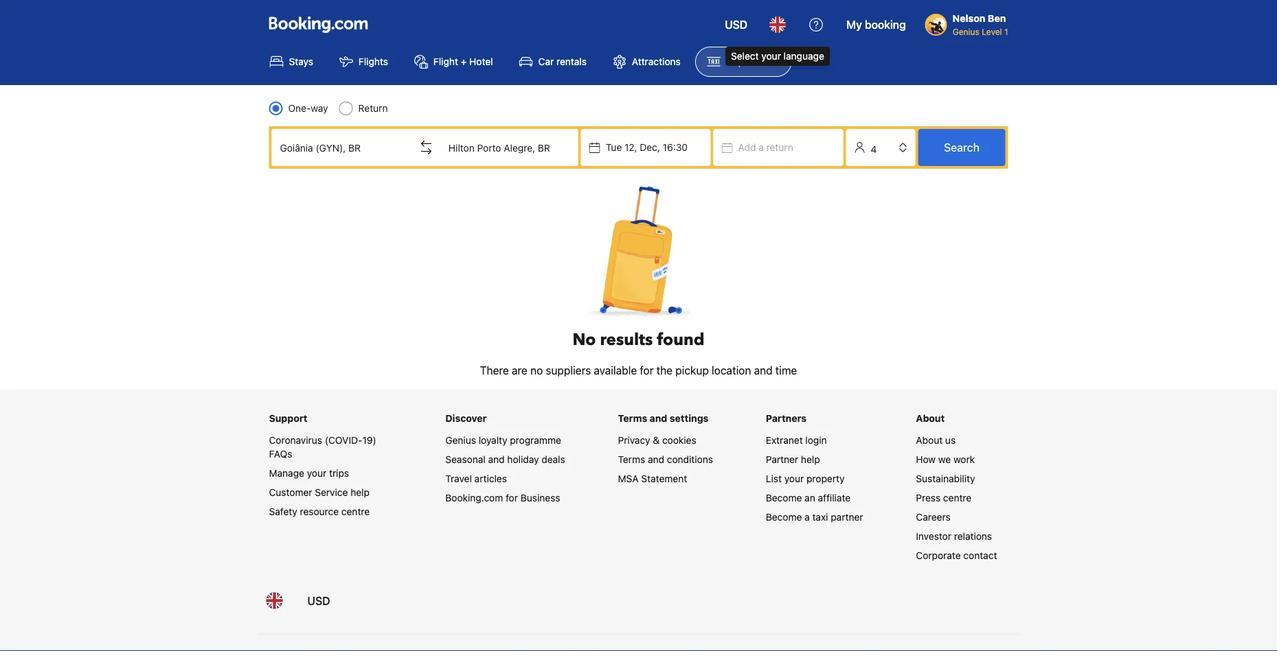 Task type: locate. For each thing, give the bounding box(es) containing it.
your right select
[[761, 50, 781, 62]]

a left taxi
[[804, 512, 810, 523]]

become for become a taxi partner
[[766, 512, 802, 523]]

1 vertical spatial help
[[350, 487, 370, 498]]

privacy & cookies link
[[618, 435, 696, 446]]

my
[[846, 18, 862, 31]]

discover
[[445, 413, 487, 424]]

0 vertical spatial genius
[[953, 27, 979, 36]]

genius
[[953, 27, 979, 36], [445, 435, 476, 446]]

coronavirus (covid-19) faqs link
[[269, 435, 376, 460]]

travel
[[445, 473, 472, 485]]

about up 'how'
[[916, 435, 943, 446]]

press centre link
[[916, 493, 971, 504]]

0 vertical spatial for
[[640, 364, 654, 377]]

help up list your property
[[801, 454, 820, 465]]

your for select
[[761, 50, 781, 62]]

become down list
[[766, 493, 802, 504]]

booking
[[865, 18, 906, 31]]

about up about us link
[[916, 413, 945, 424]]

0 vertical spatial become
[[766, 493, 802, 504]]

a inside add a return button
[[759, 142, 764, 153]]

1 horizontal spatial for
[[640, 364, 654, 377]]

your down 'partner help'
[[784, 473, 804, 485]]

0 horizontal spatial your
[[307, 468, 326, 479]]

16:30
[[663, 142, 688, 153]]

location
[[712, 364, 751, 377]]

my booking link
[[838, 8, 914, 41]]

become
[[766, 493, 802, 504], [766, 512, 802, 523]]

terms and settings
[[618, 413, 709, 424]]

usd button
[[717, 8, 756, 41], [299, 585, 338, 618]]

1 vertical spatial about
[[916, 435, 943, 446]]

affiliate
[[818, 493, 851, 504]]

results
[[600, 329, 653, 352]]

service
[[315, 487, 348, 498]]

0 horizontal spatial genius
[[445, 435, 476, 446]]

0 vertical spatial terms
[[618, 413, 647, 424]]

1 horizontal spatial centre
[[943, 493, 971, 504]]

your
[[761, 50, 781, 62], [307, 468, 326, 479], [784, 473, 804, 485]]

a for become
[[804, 512, 810, 523]]

Pick-up location text field
[[272, 131, 410, 164]]

terms for terms and settings
[[618, 413, 647, 424]]

1 vertical spatial centre
[[341, 506, 370, 518]]

terms
[[618, 413, 647, 424], [618, 454, 645, 465]]

faqs
[[269, 449, 292, 460]]

your for list
[[784, 473, 804, 485]]

loyalty
[[479, 435, 507, 446]]

terms down privacy
[[618, 454, 645, 465]]

1 horizontal spatial your
[[761, 50, 781, 62]]

dec,
[[640, 142, 660, 153]]

list
[[766, 473, 782, 485]]

1 vertical spatial terms
[[618, 454, 645, 465]]

1 horizontal spatial a
[[804, 512, 810, 523]]

booking.com for business
[[445, 493, 560, 504]]

1 become from the top
[[766, 493, 802, 504]]

and for terms and conditions
[[648, 454, 664, 465]]

for
[[640, 364, 654, 377], [506, 493, 518, 504]]

2 about from the top
[[916, 435, 943, 446]]

1 vertical spatial a
[[804, 512, 810, 523]]

1 horizontal spatial genius
[[953, 27, 979, 36]]

become an affiliate link
[[766, 493, 851, 504]]

booking.com
[[445, 493, 503, 504]]

manage
[[269, 468, 304, 479]]

your up customer service help link
[[307, 468, 326, 479]]

0 vertical spatial usd button
[[717, 8, 756, 41]]

attractions link
[[601, 47, 692, 77]]

msa statement
[[618, 473, 687, 485]]

+
[[461, 56, 467, 67]]

partner help
[[766, 454, 820, 465]]

become a taxi partner
[[766, 512, 863, 523]]

a right add
[[759, 142, 764, 153]]

help right "service"
[[350, 487, 370, 498]]

rentals
[[556, 56, 587, 67]]

2 terms from the top
[[618, 454, 645, 465]]

seasonal and holiday deals
[[445, 454, 565, 465]]

and down &
[[648, 454, 664, 465]]

travel articles link
[[445, 473, 507, 485]]

nelson ben genius level 1
[[953, 13, 1008, 36]]

centre down "service"
[[341, 506, 370, 518]]

corporate contact
[[916, 550, 997, 562]]

and up the "privacy & cookies"
[[650, 413, 667, 424]]

0 vertical spatial centre
[[943, 493, 971, 504]]

genius up seasonal
[[445, 435, 476, 446]]

coronavirus (covid-19) faqs
[[269, 435, 376, 460]]

become for become an affiliate
[[766, 493, 802, 504]]

search
[[944, 141, 980, 154]]

19)
[[362, 435, 376, 446]]

1 terms from the top
[[618, 413, 647, 424]]

contact
[[963, 550, 997, 562]]

are
[[512, 364, 527, 377]]

careers link
[[916, 512, 951, 523]]

return
[[766, 142, 793, 153]]

and left time
[[754, 364, 773, 377]]

tue
[[606, 142, 622, 153]]

1 horizontal spatial usd
[[725, 18, 748, 31]]

for left business
[[506, 493, 518, 504]]

car rentals link
[[507, 47, 598, 77]]

stays link
[[258, 47, 325, 77]]

genius down nelson on the top
[[953, 27, 979, 36]]

safety resource centre link
[[269, 506, 370, 518]]

genius loyalty programme
[[445, 435, 561, 446]]

airport taxis link
[[695, 47, 792, 77]]

the
[[656, 364, 673, 377]]

0 vertical spatial a
[[759, 142, 764, 153]]

genius loyalty programme link
[[445, 435, 561, 446]]

0 vertical spatial help
[[801, 454, 820, 465]]

usd
[[725, 18, 748, 31], [307, 595, 330, 608]]

1 horizontal spatial usd button
[[717, 8, 756, 41]]

work
[[953, 454, 975, 465]]

Drop-off location text field
[[440, 131, 578, 164]]

(covid-
[[325, 435, 362, 446]]

cookies
[[662, 435, 696, 446]]

Drop-off location field
[[440, 131, 578, 164]]

suppliers
[[546, 364, 591, 377]]

0 horizontal spatial usd button
[[299, 585, 338, 618]]

1 vertical spatial become
[[766, 512, 802, 523]]

centre down sustainability link
[[943, 493, 971, 504]]

0 horizontal spatial a
[[759, 142, 764, 153]]

become a taxi partner link
[[766, 512, 863, 523]]

ben
[[988, 13, 1006, 24]]

list your property
[[766, 473, 845, 485]]

tue 12, dec, 16:30
[[606, 142, 688, 153]]

0 horizontal spatial centre
[[341, 506, 370, 518]]

2 horizontal spatial your
[[784, 473, 804, 485]]

and for seasonal and holiday deals
[[488, 454, 505, 465]]

no results found image
[[577, 180, 700, 327]]

investor
[[916, 531, 951, 542]]

1 about from the top
[[916, 413, 945, 424]]

no
[[572, 329, 596, 352]]

and down loyalty
[[488, 454, 505, 465]]

1 vertical spatial usd
[[307, 595, 330, 608]]

0 horizontal spatial usd
[[307, 595, 330, 608]]

conditions
[[667, 454, 713, 465]]

for left the
[[640, 364, 654, 377]]

relations
[[954, 531, 992, 542]]

terms for terms and conditions
[[618, 454, 645, 465]]

0 vertical spatial about
[[916, 413, 945, 424]]

terms up privacy
[[618, 413, 647, 424]]

1 vertical spatial genius
[[445, 435, 476, 446]]

0 horizontal spatial for
[[506, 493, 518, 504]]

2 become from the top
[[766, 512, 802, 523]]

become down the become an affiliate link
[[766, 512, 802, 523]]

airport taxis
[[726, 56, 780, 67]]

&
[[653, 435, 660, 446]]



Task type: describe. For each thing, give the bounding box(es) containing it.
investor relations link
[[916, 531, 992, 542]]

flight + hotel link
[[403, 47, 505, 77]]

partner
[[831, 512, 863, 523]]

select your language
[[731, 50, 824, 62]]

nelson
[[953, 13, 985, 24]]

genius inside nelson ben genius level 1
[[953, 27, 979, 36]]

we
[[938, 454, 951, 465]]

investor relations
[[916, 531, 992, 542]]

terms and conditions link
[[618, 454, 713, 465]]

hotel
[[469, 56, 493, 67]]

there are no suppliers available for the pickup location and time
[[480, 364, 797, 377]]

no
[[530, 364, 543, 377]]

airport
[[726, 56, 757, 67]]

0 horizontal spatial help
[[350, 487, 370, 498]]

login
[[805, 435, 827, 446]]

extranet login link
[[766, 435, 827, 446]]

partner help link
[[766, 454, 820, 465]]

terms and conditions
[[618, 454, 713, 465]]

an
[[804, 493, 815, 504]]

level
[[982, 27, 1002, 36]]

your account menu nelson ben genius level 1 element
[[925, 6, 1014, 38]]

customer
[[269, 487, 312, 498]]

sustainability link
[[916, 473, 975, 485]]

statement
[[641, 473, 687, 485]]

msa statement link
[[618, 473, 687, 485]]

deals
[[541, 454, 565, 465]]

way
[[311, 103, 328, 114]]

and for terms and settings
[[650, 413, 667, 424]]

taxi
[[812, 512, 828, 523]]

privacy & cookies
[[618, 435, 696, 446]]

your for manage
[[307, 468, 326, 479]]

property
[[806, 473, 845, 485]]

seasonal and holiday deals link
[[445, 454, 565, 465]]

become an affiliate
[[766, 493, 851, 504]]

Pick-up location field
[[272, 131, 410, 164]]

12,
[[624, 142, 637, 153]]

1 horizontal spatial help
[[801, 454, 820, 465]]

one-
[[288, 103, 311, 114]]

select
[[731, 50, 759, 62]]

list your property link
[[766, 473, 845, 485]]

press centre
[[916, 493, 971, 504]]

safety resource centre
[[269, 506, 370, 518]]

privacy
[[618, 435, 650, 446]]

pickup
[[675, 364, 709, 377]]

business
[[521, 493, 560, 504]]

manage your trips link
[[269, 468, 349, 479]]

flight
[[433, 56, 458, 67]]

partners
[[766, 413, 807, 424]]

0 vertical spatial usd
[[725, 18, 748, 31]]

careers
[[916, 512, 951, 523]]

add a return
[[738, 142, 793, 153]]

partner
[[766, 454, 798, 465]]

trips
[[329, 468, 349, 479]]

holiday
[[507, 454, 539, 465]]

programme
[[510, 435, 561, 446]]

about for about
[[916, 413, 945, 424]]

return
[[358, 103, 388, 114]]

about us link
[[916, 435, 956, 446]]

language
[[784, 50, 824, 62]]

taxis
[[759, 56, 780, 67]]

a for add
[[759, 142, 764, 153]]

flight + hotel
[[433, 56, 493, 67]]

tue 12, dec, 16:30 button
[[581, 129, 711, 166]]

about us
[[916, 435, 956, 446]]

1 vertical spatial usd button
[[299, 585, 338, 618]]

customer service help
[[269, 487, 370, 498]]

found
[[657, 329, 705, 352]]

extranet
[[766, 435, 803, 446]]

car rentals
[[538, 56, 587, 67]]

booking.com image
[[269, 16, 368, 33]]

search button
[[918, 129, 1005, 166]]

available
[[594, 364, 637, 377]]

press
[[916, 493, 941, 504]]

my booking
[[846, 18, 906, 31]]

extranet login
[[766, 435, 827, 446]]

safety
[[269, 506, 297, 518]]

msa
[[618, 473, 639, 485]]

customer service help link
[[269, 487, 370, 498]]

coronavirus
[[269, 435, 322, 446]]

how we work link
[[916, 454, 975, 465]]

corporate contact link
[[916, 550, 997, 562]]

how we work
[[916, 454, 975, 465]]

1 vertical spatial for
[[506, 493, 518, 504]]

flights link
[[328, 47, 400, 77]]

about for about us
[[916, 435, 943, 446]]

car
[[538, 56, 554, 67]]

corporate
[[916, 550, 961, 562]]

no results found
[[572, 329, 705, 352]]

us
[[945, 435, 956, 446]]



Task type: vqa. For each thing, say whether or not it's contained in the screenshot.
to corresponding to $94.09
no



